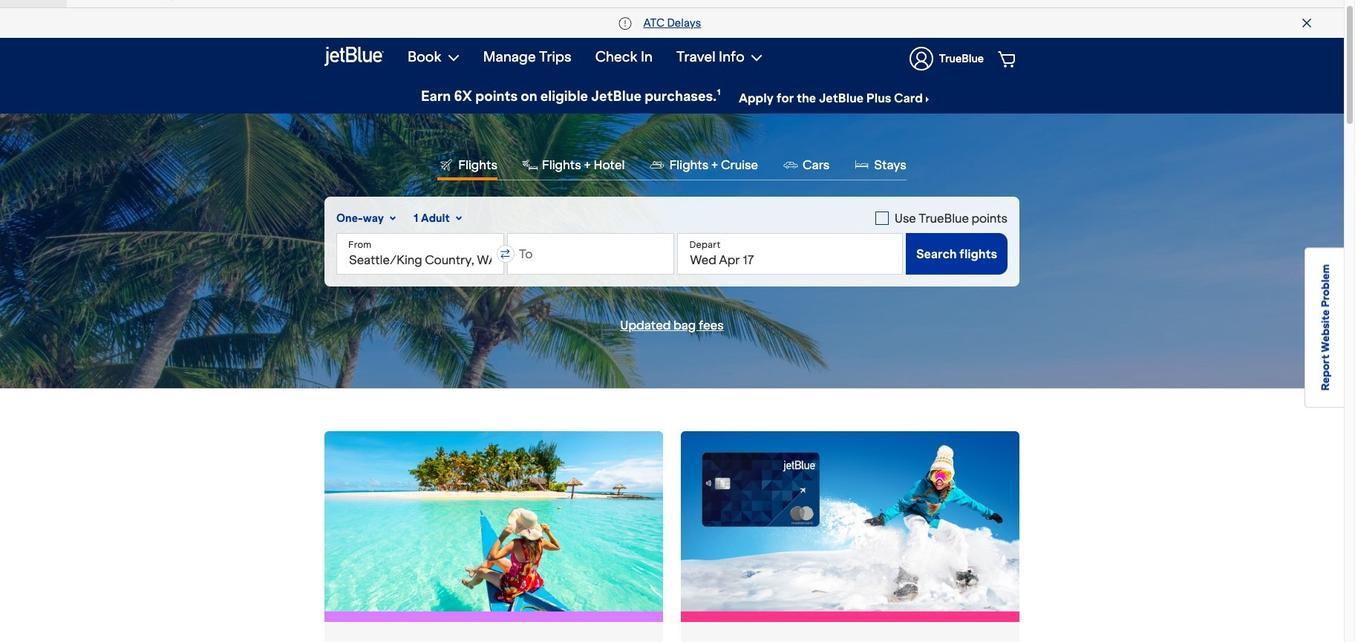 Task type: vqa. For each thing, say whether or not it's contained in the screenshot.
THE PREVIOUS MONTH image
no



Task type: describe. For each thing, give the bounding box(es) containing it.
shopping cart (empty) image
[[998, 50, 1018, 68]]

paisly by jetblue image
[[161, 0, 196, 1]]

Depart Press DOWN ARROW key to select available dates field
[[678, 233, 903, 275]]



Task type: locate. For each thing, give the bounding box(es) containing it.
None text field
[[507, 233, 675, 275]]

close image
[[1302, 19, 1311, 27]]

jetblue image
[[325, 45, 384, 68]]

banner
[[0, 0, 1344, 114]]

navigation
[[396, 38, 1020, 79]]

None text field
[[336, 233, 504, 275]]

None checkbox
[[875, 209, 1008, 227]]



